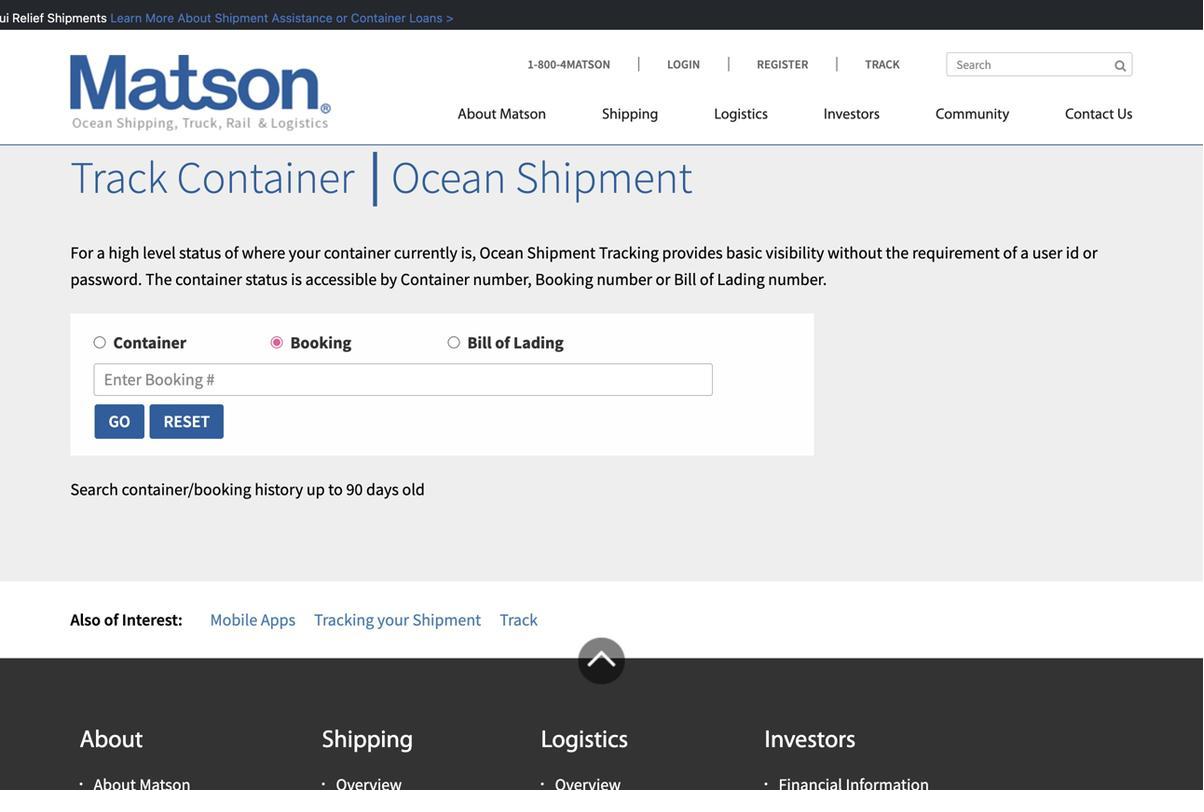 Task type: locate. For each thing, give the bounding box(es) containing it.
investors link
[[796, 98, 908, 137]]

logistics
[[715, 108, 768, 123], [541, 730, 628, 754]]

0 vertical spatial about
[[174, 11, 207, 25]]

container
[[324, 242, 391, 263], [175, 269, 242, 290]]

0 vertical spatial track
[[865, 56, 900, 72]]

community
[[936, 108, 1010, 123]]

1 horizontal spatial container
[[324, 242, 391, 263]]

loans
[[405, 11, 439, 25]]

0 horizontal spatial or
[[332, 11, 344, 25]]

search container/booking history up to 90 days old
[[70, 479, 425, 500]]

0 horizontal spatial about
[[80, 730, 143, 754]]

shipment
[[211, 11, 264, 25], [516, 149, 693, 205], [527, 242, 596, 263], [413, 609, 481, 630]]

1 vertical spatial tracking
[[314, 609, 374, 630]]

800-
[[538, 56, 560, 72]]

track link
[[837, 56, 900, 72], [500, 609, 538, 630]]

1-800-4matson link
[[528, 56, 639, 72]]

visibility
[[766, 242, 824, 263]]

where
[[242, 242, 285, 263]]

us
[[1118, 108, 1133, 123]]

login
[[667, 56, 700, 72]]

status down where
[[246, 269, 288, 290]]

days
[[366, 479, 399, 500]]

Search search field
[[947, 52, 1133, 76]]

1 horizontal spatial lading
[[717, 269, 765, 290]]

0 vertical spatial shipping
[[602, 108, 659, 123]]

0 vertical spatial lading
[[717, 269, 765, 290]]

1 horizontal spatial track
[[500, 609, 538, 630]]

0 vertical spatial or
[[332, 11, 344, 25]]

provides
[[662, 242, 723, 263]]

interest:
[[122, 609, 183, 630]]

1 vertical spatial track
[[70, 149, 168, 205]]

2 a from the left
[[1021, 242, 1029, 263]]

footer
[[0, 638, 1204, 791]]

1 vertical spatial investors
[[765, 730, 856, 754]]

number
[[597, 269, 652, 290]]

track for the topmost the 'track' link
[[865, 56, 900, 72]]

1 vertical spatial booking
[[290, 332, 352, 353]]

0 vertical spatial bill
[[674, 269, 697, 290]]

container right the
[[175, 269, 242, 290]]

booking
[[535, 269, 593, 290], [290, 332, 352, 353]]

2 vertical spatial about
[[80, 730, 143, 754]]

2 horizontal spatial about
[[458, 108, 497, 123]]

1 vertical spatial track link
[[500, 609, 538, 630]]

shipping
[[602, 108, 659, 123], [322, 730, 413, 754]]

4matson
[[560, 56, 611, 72]]

lading down number,
[[514, 332, 564, 353]]

your
[[289, 242, 321, 263], [377, 609, 409, 630]]

1 horizontal spatial or
[[656, 269, 671, 290]]

tracking up number
[[599, 242, 659, 263]]

or right id
[[1083, 242, 1098, 263]]

register
[[757, 56, 809, 72]]

logistics inside 'link'
[[715, 108, 768, 123]]

lading down basic
[[717, 269, 765, 290]]

status right level
[[179, 242, 221, 263]]

your inside for a high level status of where your container currently is, ocean shipment tracking provides basic visibility without the requirement of a user id or password. the container status is accessible by container number, booking number or bill of lading number.
[[289, 242, 321, 263]]

2 vertical spatial track
[[500, 609, 538, 630]]

for
[[70, 242, 93, 263]]

track for track container │ocean shipment
[[70, 149, 168, 205]]

investors
[[824, 108, 880, 123], [765, 730, 856, 754]]

login link
[[639, 56, 728, 72]]

1 horizontal spatial track link
[[837, 56, 900, 72]]

0 horizontal spatial your
[[289, 242, 321, 263]]

of left "user" on the right of the page
[[1003, 242, 1017, 263]]

the
[[886, 242, 909, 263]]

tracking right 'apps'
[[314, 609, 374, 630]]

0 horizontal spatial booking
[[290, 332, 352, 353]]

tracking your shipment link
[[314, 609, 481, 630]]

about inside top menu navigation
[[458, 108, 497, 123]]

0 vertical spatial booking
[[535, 269, 593, 290]]

container left loans
[[347, 11, 402, 25]]

shipping link
[[574, 98, 687, 137]]

booking inside for a high level status of where your container currently is, ocean shipment tracking provides basic visibility without the requirement of a user id or password. the container status is accessible by container number, booking number or bill of lading number.
[[535, 269, 593, 290]]

the
[[146, 269, 172, 290]]

1 horizontal spatial booking
[[535, 269, 593, 290]]

0 horizontal spatial shipping
[[322, 730, 413, 754]]

0 horizontal spatial status
[[179, 242, 221, 263]]

None button
[[94, 404, 145, 440], [149, 404, 225, 440], [94, 404, 145, 440], [149, 404, 225, 440]]

1 horizontal spatial a
[[1021, 242, 1029, 263]]

1 horizontal spatial bill
[[674, 269, 697, 290]]

1 vertical spatial your
[[377, 609, 409, 630]]

about
[[174, 11, 207, 25], [458, 108, 497, 123], [80, 730, 143, 754]]

or
[[332, 11, 344, 25], [1083, 242, 1098, 263], [656, 269, 671, 290]]

or right assistance
[[332, 11, 344, 25]]

0 horizontal spatial container
[[175, 269, 242, 290]]

user
[[1033, 242, 1063, 263]]

learn
[[106, 11, 138, 25]]

apps
[[261, 609, 296, 630]]

1 vertical spatial lading
[[514, 332, 564, 353]]

about matson
[[458, 108, 546, 123]]

1 vertical spatial bill
[[468, 332, 492, 353]]

container/booking
[[122, 479, 251, 500]]

high
[[109, 242, 139, 263]]

of
[[225, 242, 239, 263], [1003, 242, 1017, 263], [700, 269, 714, 290], [495, 332, 510, 353], [104, 609, 119, 630]]

ocean
[[480, 242, 524, 263]]

is
[[291, 269, 302, 290]]

a
[[97, 242, 105, 263], [1021, 242, 1029, 263]]

1 vertical spatial container
[[175, 269, 242, 290]]

or right number
[[656, 269, 671, 290]]

booking right booking option
[[290, 332, 352, 353]]

footer containing about
[[0, 638, 1204, 791]]

0 vertical spatial track link
[[837, 56, 900, 72]]

tracking your shipment
[[314, 609, 481, 630]]

container
[[347, 11, 402, 25], [177, 149, 354, 205], [401, 269, 470, 290], [113, 332, 186, 353]]

2 vertical spatial or
[[656, 269, 671, 290]]

container up accessible
[[324, 242, 391, 263]]

0 horizontal spatial track link
[[500, 609, 538, 630]]

1 horizontal spatial status
[[246, 269, 288, 290]]

0 vertical spatial your
[[289, 242, 321, 263]]

a right for
[[97, 242, 105, 263]]

0 vertical spatial logistics
[[715, 108, 768, 123]]

status
[[179, 242, 221, 263], [246, 269, 288, 290]]

requirement
[[912, 242, 1000, 263]]

1 horizontal spatial tracking
[[599, 242, 659, 263]]

0 vertical spatial investors
[[824, 108, 880, 123]]

0 horizontal spatial bill
[[468, 332, 492, 353]]

0 horizontal spatial track
[[70, 149, 168, 205]]

0 vertical spatial tracking
[[599, 242, 659, 263]]

search
[[70, 479, 118, 500]]

more
[[141, 11, 170, 25]]

0 horizontal spatial a
[[97, 242, 105, 263]]

mobile apps link
[[210, 609, 296, 630]]

None search field
[[947, 52, 1133, 76]]

1 vertical spatial or
[[1083, 242, 1098, 263]]

bill
[[674, 269, 697, 290], [468, 332, 492, 353]]

logistics down backtop image
[[541, 730, 628, 754]]

booking left number
[[535, 269, 593, 290]]

logistics down register link
[[715, 108, 768, 123]]

container inside for a high level status of where your container currently is, ocean shipment tracking provides basic visibility without the requirement of a user id or password. the container status is accessible by container number, booking number or bill of lading number.
[[401, 269, 470, 290]]

a left "user" on the right of the page
[[1021, 242, 1029, 263]]

bill inside for a high level status of where your container currently is, ocean shipment tracking provides basic visibility without the requirement of a user id or password. the container status is accessible by container number, booking number or bill of lading number.
[[674, 269, 697, 290]]

1 horizontal spatial your
[[377, 609, 409, 630]]

bill right the bill of lading 'option' at the left of page
[[468, 332, 492, 353]]

bill down provides
[[674, 269, 697, 290]]

of right the bill of lading 'option' at the left of page
[[495, 332, 510, 353]]

number.
[[768, 269, 827, 290]]

2 horizontal spatial track
[[865, 56, 900, 72]]

1 horizontal spatial logistics
[[715, 108, 768, 123]]

old
[[402, 479, 425, 500]]

1 vertical spatial about
[[458, 108, 497, 123]]

1 horizontal spatial shipping
[[602, 108, 659, 123]]

1 horizontal spatial about
[[174, 11, 207, 25]]

1 vertical spatial status
[[246, 269, 288, 290]]

is,
[[461, 242, 476, 263]]

tracking
[[599, 242, 659, 263], [314, 609, 374, 630]]

container down currently
[[401, 269, 470, 290]]

track container │ocean shipment
[[70, 149, 693, 205]]

lading
[[717, 269, 765, 290], [514, 332, 564, 353]]

0 horizontal spatial logistics
[[541, 730, 628, 754]]

logistics link
[[687, 98, 796, 137]]

track
[[865, 56, 900, 72], [70, 149, 168, 205], [500, 609, 538, 630]]



Task type: vqa. For each thing, say whether or not it's contained in the screenshot.
status
yes



Task type: describe. For each thing, give the bounding box(es) containing it.
without
[[828, 242, 883, 263]]

also of interest:
[[70, 609, 183, 630]]

container up where
[[177, 149, 354, 205]]

backtop image
[[578, 638, 625, 685]]

bill of lading
[[468, 332, 564, 353]]

search image
[[1115, 60, 1127, 72]]

about matson link
[[458, 98, 574, 137]]

of left where
[[225, 242, 239, 263]]

matson
[[500, 108, 546, 123]]

top menu navigation
[[458, 98, 1133, 137]]

Bill of Lading radio
[[448, 336, 460, 349]]

container right container radio
[[113, 332, 186, 353]]

level
[[143, 242, 176, 263]]

Enter Booking # text field
[[94, 364, 713, 396]]

by
[[380, 269, 397, 290]]

shipping inside top menu navigation
[[602, 108, 659, 123]]

currently
[[394, 242, 458, 263]]

1 vertical spatial logistics
[[541, 730, 628, 754]]

learn more about shipment assistance or container loans > link
[[106, 11, 450, 25]]

blue matson logo with ocean, shipping, truck, rail and logistics written beneath it. image
[[70, 55, 331, 131]]

│ocean
[[363, 149, 507, 205]]

mobile apps
[[210, 609, 296, 630]]

to
[[328, 479, 343, 500]]

contact
[[1066, 108, 1115, 123]]

also
[[70, 609, 101, 630]]

number,
[[473, 269, 532, 290]]

track for bottommost the 'track' link
[[500, 609, 538, 630]]

about for about matson
[[458, 108, 497, 123]]

investors inside top menu navigation
[[824, 108, 880, 123]]

1-
[[528, 56, 538, 72]]

2 horizontal spatial or
[[1083, 242, 1098, 263]]

shipment inside for a high level status of where your container currently is, ocean shipment tracking provides basic visibility without the requirement of a user id or password. the container status is accessible by container number, booking number or bill of lading number.
[[527, 242, 596, 263]]

about for about
[[80, 730, 143, 754]]

history
[[255, 479, 303, 500]]

for a high level status of where your container currently is, ocean shipment tracking provides basic visibility without the requirement of a user id or password. the container status is accessible by container number, booking number or bill of lading number.
[[70, 242, 1098, 290]]

90
[[346, 479, 363, 500]]

0 vertical spatial container
[[324, 242, 391, 263]]

1 vertical spatial shipping
[[322, 730, 413, 754]]

register link
[[728, 56, 837, 72]]

password.
[[70, 269, 142, 290]]

contact us link
[[1038, 98, 1133, 137]]

up
[[307, 479, 325, 500]]

of down provides
[[700, 269, 714, 290]]

1-800-4matson
[[528, 56, 611, 72]]

tracking inside for a high level status of where your container currently is, ocean shipment tracking provides basic visibility without the requirement of a user id or password. the container status is accessible by container number, booking number or bill of lading number.
[[599, 242, 659, 263]]

1 a from the left
[[97, 242, 105, 263]]

>
[[442, 11, 450, 25]]

mobile
[[210, 609, 258, 630]]

0 vertical spatial status
[[179, 242, 221, 263]]

assistance
[[268, 11, 329, 25]]

0 horizontal spatial tracking
[[314, 609, 374, 630]]

id
[[1066, 242, 1080, 263]]

Container radio
[[94, 336, 106, 349]]

of right also
[[104, 609, 119, 630]]

learn more about shipment assistance or container loans >
[[106, 11, 450, 25]]

Booking radio
[[271, 336, 283, 349]]

contact us
[[1066, 108, 1133, 123]]

0 horizontal spatial lading
[[514, 332, 564, 353]]

community link
[[908, 98, 1038, 137]]

lading inside for a high level status of where your container currently is, ocean shipment tracking provides basic visibility without the requirement of a user id or password. the container status is accessible by container number, booking number or bill of lading number.
[[717, 269, 765, 290]]

basic
[[726, 242, 763, 263]]

accessible
[[305, 269, 377, 290]]



